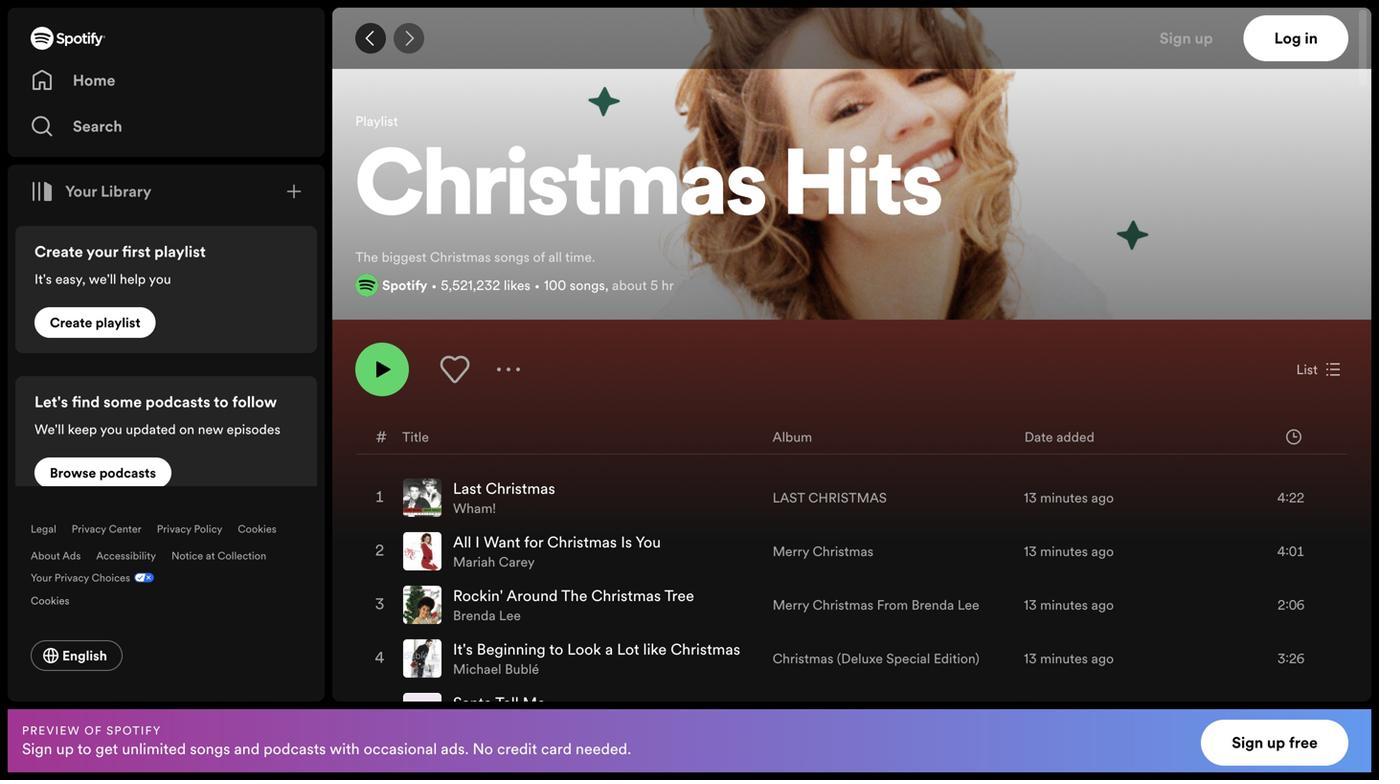Task type: locate. For each thing, give the bounding box(es) containing it.
4 cell from the left
[[1216, 687, 1331, 739]]

christmas left is
[[547, 532, 617, 553]]

1 ago from the top
[[1092, 489, 1114, 507]]

privacy
[[72, 522, 106, 536], [157, 522, 191, 536], [54, 571, 89, 585]]

0 horizontal spatial of
[[84, 723, 102, 739]]

create for your
[[34, 241, 83, 262]]

podcasts down updated
[[99, 464, 156, 482]]

1 cell from the left
[[373, 687, 388, 739]]

christmas inside all i want for christmas is you mariah carey
[[547, 532, 617, 553]]

lee up edition) at the bottom of page
[[958, 596, 980, 614]]

christmas inside last christmas wham!
[[486, 478, 555, 500]]

to
[[214, 392, 229, 413], [549, 639, 563, 660], [77, 739, 92, 760]]

0 vertical spatial spotify image
[[31, 27, 105, 50]]

it's beginning to look a lot like christmas cell
[[403, 633, 757, 685]]

it's down the brenda lee link at the left bottom of page
[[453, 639, 473, 660]]

the right around
[[561, 586, 588, 607]]

create inside button
[[50, 314, 92, 332]]

california consumer privacy act (ccpa) opt-out icon image
[[130, 571, 154, 589]]

0 horizontal spatial cookies link
[[31, 589, 85, 610]]

13 minutes ago for a
[[1024, 650, 1114, 668]]

you
[[636, 532, 661, 553]]

1 vertical spatial playlist
[[95, 314, 140, 332]]

legal link
[[31, 522, 56, 536]]

2 merry from the top
[[773, 596, 809, 614]]

title
[[402, 428, 429, 446]]

hr
[[662, 276, 674, 295]]

0 vertical spatial playlist
[[154, 241, 206, 262]]

lee inside rockin' around the christmas tree brenda lee
[[499, 607, 521, 625]]

0 horizontal spatial it's
[[34, 270, 52, 288]]

look
[[567, 639, 601, 660]]

it's inside it's beginning to look a lot like christmas michael bublé
[[453, 639, 473, 660]]

last
[[453, 478, 482, 500]]

to left get
[[77, 739, 92, 760]]

0 horizontal spatial lee
[[499, 607, 521, 625]]

1 horizontal spatial playlist
[[154, 241, 206, 262]]

podcasts
[[145, 392, 210, 413], [99, 464, 156, 482], [264, 739, 326, 760]]

0 vertical spatial spotify
[[382, 276, 427, 295]]

3 13 minutes ago from the top
[[1024, 596, 1114, 614]]

cookies link down your privacy choices button
[[31, 589, 85, 610]]

podcasts right and
[[264, 739, 326, 760]]

cell
[[373, 687, 388, 739], [773, 687, 1009, 739], [1024, 687, 1201, 739], [1216, 687, 1331, 739]]

you right help
[[149, 270, 171, 288]]

up inside "button"
[[1267, 733, 1286, 754]]

1 vertical spatial merry
[[773, 596, 809, 614]]

0 horizontal spatial brenda
[[453, 607, 496, 625]]

0 vertical spatial of
[[533, 248, 545, 266]]

sign up free
[[1232, 733, 1318, 754]]

your down about
[[31, 571, 52, 585]]

the inside rockin' around the christmas tree brenda lee
[[561, 586, 588, 607]]

around
[[507, 586, 558, 607]]

spotify link
[[382, 276, 427, 295]]

1 horizontal spatial cookies
[[238, 522, 277, 536]]

from
[[877, 596, 908, 614]]

up left get
[[56, 739, 74, 760]]

2 cell from the left
[[773, 687, 1009, 739]]

christmas inside it's beginning to look a lot like christmas michael bublé
[[671, 639, 740, 660]]

of right the preview
[[84, 723, 102, 739]]

log in button
[[1244, 15, 1349, 61]]

1 vertical spatial songs
[[570, 276, 605, 295]]

accessibility link
[[96, 549, 156, 563]]

minutes for a
[[1040, 650, 1088, 668]]

1 vertical spatial cookies
[[31, 594, 69, 608]]

privacy up "notice"
[[157, 522, 191, 536]]

0 vertical spatial podcasts
[[145, 392, 210, 413]]

it's left easy,
[[34, 270, 52, 288]]

0 vertical spatial to
[[214, 392, 229, 413]]

rockin' around the christmas tree link
[[453, 586, 694, 607]]

100 songs , about 5 hr
[[544, 276, 674, 295]]

4 minutes from the top
[[1040, 650, 1088, 668]]

1 vertical spatial spotify
[[106, 723, 161, 739]]

christmas hits
[[355, 145, 943, 237]]

2 horizontal spatial songs
[[570, 276, 605, 295]]

playlist inside create your first playlist it's easy, we'll help you
[[154, 241, 206, 262]]

special
[[886, 650, 930, 668]]

all
[[549, 248, 562, 266]]

songs down time.
[[570, 276, 605, 295]]

your inside button
[[65, 181, 97, 202]]

your for your privacy choices
[[31, 571, 52, 585]]

in
[[1305, 28, 1318, 49]]

you inside create your first playlist it's easy, we'll help you
[[149, 270, 171, 288]]

about ads
[[31, 549, 81, 563]]

cookies for cookies link to the bottom
[[31, 594, 69, 608]]

playlist
[[154, 241, 206, 262], [95, 314, 140, 332]]

christmas hits grid
[[333, 420, 1371, 781]]

2 horizontal spatial up
[[1267, 733, 1286, 754]]

christmas right 'like'
[[671, 639, 740, 660]]

1 horizontal spatial to
[[214, 392, 229, 413]]

sign for sign up
[[1160, 28, 1191, 49]]

lee
[[958, 596, 980, 614], [499, 607, 521, 625]]

brenda right from on the right bottom of page
[[912, 596, 954, 614]]

5,521,232 likes
[[441, 276, 531, 295]]

to left look
[[549, 639, 563, 660]]

get
[[95, 739, 118, 760]]

legal
[[31, 522, 56, 536]]

me
[[523, 693, 546, 714]]

13 for a
[[1024, 650, 1037, 668]]

merry down last
[[773, 543, 809, 561]]

spotify image
[[31, 27, 105, 50], [355, 274, 378, 297]]

minutes
[[1040, 489, 1088, 507], [1040, 543, 1088, 561], [1040, 596, 1088, 614], [1040, 650, 1088, 668]]

4:22 cell
[[1216, 472, 1331, 524]]

the
[[355, 248, 378, 266], [561, 586, 588, 607]]

the left biggest on the left top of the page
[[355, 248, 378, 266]]

last christmas
[[773, 489, 887, 507]]

2 vertical spatial songs
[[190, 739, 230, 760]]

spotify image up home
[[31, 27, 105, 50]]

100
[[544, 276, 566, 295]]

2 13 from the top
[[1024, 543, 1037, 561]]

to up new
[[214, 392, 229, 413]]

you for some
[[100, 421, 122, 439]]

1 horizontal spatial brenda
[[912, 596, 954, 614]]

2 horizontal spatial to
[[549, 639, 563, 660]]

last christmas link
[[773, 489, 887, 507]]

1 horizontal spatial of
[[533, 248, 545, 266]]

your library
[[65, 181, 151, 202]]

13
[[1024, 489, 1037, 507], [1024, 543, 1037, 561], [1024, 596, 1037, 614], [1024, 650, 1037, 668]]

1 vertical spatial spotify image
[[355, 274, 378, 297]]

up left log
[[1195, 28, 1213, 49]]

songs
[[494, 248, 530, 266], [570, 276, 605, 295], [190, 739, 230, 760]]

0 vertical spatial cookies
[[238, 522, 277, 536]]

3 ago from the top
[[1092, 596, 1114, 614]]

cookies link up collection
[[238, 522, 277, 536]]

1 vertical spatial podcasts
[[99, 464, 156, 482]]

4 13 from the top
[[1024, 650, 1037, 668]]

1 vertical spatial create
[[50, 314, 92, 332]]

top bar and user menu element
[[332, 8, 1372, 69]]

ago
[[1092, 489, 1114, 507], [1092, 543, 1114, 561], [1092, 596, 1114, 614], [1092, 650, 1114, 668]]

you for first
[[149, 270, 171, 288]]

1 vertical spatial the
[[561, 586, 588, 607]]

at
[[206, 549, 215, 563]]

merry down merry christmas link
[[773, 596, 809, 614]]

it's
[[34, 270, 52, 288], [453, 639, 473, 660]]

2 ago from the top
[[1092, 543, 1114, 561]]

0 vertical spatial the
[[355, 248, 378, 266]]

podcasts inside preview of spotify sign up to get unlimited songs and podcasts with occasional ads. no credit card needed.
[[264, 739, 326, 760]]

create down easy,
[[50, 314, 92, 332]]

4:01
[[1278, 543, 1305, 561]]

1 vertical spatial your
[[31, 571, 52, 585]]

playlist right first
[[154, 241, 206, 262]]

library
[[101, 181, 151, 202]]

spotify down biggest on the left top of the page
[[382, 276, 427, 295]]

home link
[[31, 61, 302, 100]]

1 horizontal spatial up
[[1195, 28, 1213, 49]]

first
[[122, 241, 151, 262]]

2 vertical spatial to
[[77, 739, 92, 760]]

notice at collection
[[171, 549, 266, 563]]

carey
[[499, 553, 535, 571]]

michael
[[453, 660, 502, 679]]

2 horizontal spatial sign
[[1232, 733, 1264, 754]]

1 horizontal spatial spotify
[[382, 276, 427, 295]]

13 for tree
[[1024, 596, 1037, 614]]

rockin' around the christmas tree brenda lee
[[453, 586, 694, 625]]

1 vertical spatial of
[[84, 723, 102, 739]]

1 horizontal spatial your
[[65, 181, 97, 202]]

0 vertical spatial merry
[[773, 543, 809, 561]]

songs up likes
[[494, 248, 530, 266]]

notice
[[171, 549, 203, 563]]

duration image
[[1286, 430, 1302, 445]]

1 horizontal spatial cookies link
[[238, 522, 277, 536]]

find
[[72, 392, 100, 413]]

brenda lee link
[[453, 607, 521, 625]]

for
[[524, 532, 543, 553]]

up for sign up free
[[1267, 733, 1286, 754]]

0 vertical spatial your
[[65, 181, 97, 202]]

cookies up collection
[[238, 522, 277, 536]]

2 vertical spatial podcasts
[[264, 739, 326, 760]]

cookies down your privacy choices button
[[31, 594, 69, 608]]

brenda
[[912, 596, 954, 614], [453, 607, 496, 625]]

0 horizontal spatial playlist
[[95, 314, 140, 332]]

cookies for the top cookies link
[[238, 522, 277, 536]]

browse
[[50, 464, 96, 482]]

2 minutes from the top
[[1040, 543, 1088, 561]]

some
[[103, 392, 142, 413]]

podcasts up on
[[145, 392, 210, 413]]

up
[[1195, 28, 1213, 49], [1267, 733, 1286, 754], [56, 739, 74, 760]]

date
[[1025, 428, 1053, 446]]

rockin'
[[453, 586, 503, 607]]

create
[[34, 241, 83, 262], [50, 314, 92, 332]]

of left all
[[533, 248, 545, 266]]

0 horizontal spatial songs
[[190, 739, 230, 760]]

0 vertical spatial it's
[[34, 270, 52, 288]]

you inside the let's find some podcasts to follow we'll keep you updated on new episodes
[[100, 421, 122, 439]]

0 vertical spatial you
[[149, 270, 171, 288]]

center
[[109, 522, 142, 536]]

lee up beginning
[[499, 607, 521, 625]]

up inside "button"
[[1195, 28, 1213, 49]]

1 vertical spatial to
[[549, 639, 563, 660]]

1 horizontal spatial sign
[[1160, 28, 1191, 49]]

christmas left (deluxe at the bottom right of the page
[[773, 650, 834, 668]]

playlist down help
[[95, 314, 140, 332]]

spotify image left spotify link
[[355, 274, 378, 297]]

13 minutes ago
[[1024, 489, 1114, 507], [1024, 543, 1114, 561], [1024, 596, 1114, 614], [1024, 650, 1114, 668]]

your
[[65, 181, 97, 202], [31, 571, 52, 585]]

added
[[1057, 428, 1095, 446]]

create inside create your first playlist it's easy, we'll help you
[[34, 241, 83, 262]]

ago for a
[[1092, 650, 1114, 668]]

create up easy,
[[34, 241, 83, 262]]

0 horizontal spatial you
[[100, 421, 122, 439]]

0 horizontal spatial spotify
[[106, 723, 161, 739]]

privacy up ads at the bottom left
[[72, 522, 106, 536]]

you right keep
[[100, 421, 122, 439]]

merry for rockin' around the christmas tree
[[773, 596, 809, 614]]

0 horizontal spatial to
[[77, 739, 92, 760]]

tell
[[495, 693, 519, 714]]

0 horizontal spatial up
[[56, 739, 74, 760]]

0 horizontal spatial sign
[[22, 739, 52, 760]]

brenda up beginning
[[453, 607, 496, 625]]

3 13 from the top
[[1024, 596, 1037, 614]]

songs left and
[[190, 739, 230, 760]]

up left free
[[1267, 733, 1286, 754]]

create your first playlist it's easy, we'll help you
[[34, 241, 206, 288]]

0 horizontal spatial cookies
[[31, 594, 69, 608]]

privacy center
[[72, 522, 142, 536]]

3 minutes from the top
[[1040, 596, 1088, 614]]

it's beginning to look a lot like christmas link
[[453, 639, 740, 660]]

1 horizontal spatial you
[[149, 270, 171, 288]]

spotify right the preview
[[106, 723, 161, 739]]

merry christmas from brenda lee link
[[773, 596, 980, 614]]

1 horizontal spatial songs
[[494, 248, 530, 266]]

0 vertical spatial create
[[34, 241, 83, 262]]

1 vertical spatial it's
[[453, 639, 473, 660]]

privacy center link
[[72, 522, 142, 536]]

2 13 minutes ago from the top
[[1024, 543, 1114, 561]]

playlist
[[355, 112, 398, 130]]

sign for sign up free
[[1232, 733, 1264, 754]]

0 horizontal spatial your
[[31, 571, 52, 585]]

1 horizontal spatial spotify image
[[355, 274, 378, 297]]

1 horizontal spatial the
[[561, 586, 588, 607]]

4 13 minutes ago from the top
[[1024, 650, 1114, 668]]

List button
[[1289, 354, 1349, 385]]

it's inside create your first playlist it's easy, we'll help you
[[34, 270, 52, 288]]

christmas left tree
[[591, 586, 661, 607]]

list
[[1297, 361, 1318, 379]]

follow
[[232, 392, 277, 413]]

christmas right last
[[486, 478, 555, 500]]

your left library
[[65, 181, 97, 202]]

1 vertical spatial you
[[100, 421, 122, 439]]

0 horizontal spatial spotify image
[[31, 27, 105, 50]]

santa tell me
[[453, 693, 546, 714]]

sign inside "button"
[[1232, 733, 1264, 754]]

1 merry from the top
[[773, 543, 809, 561]]

1 horizontal spatial it's
[[453, 639, 473, 660]]

to inside preview of spotify sign up to get unlimited songs and podcasts with occasional ads. no credit card needed.
[[77, 739, 92, 760]]

4 ago from the top
[[1092, 650, 1114, 668]]

sign inside "button"
[[1160, 28, 1191, 49]]

main element
[[8, 8, 325, 702]]



Task type: describe. For each thing, give the bounding box(es) containing it.
hits
[[784, 145, 943, 237]]

merry christmas from brenda lee
[[773, 596, 980, 614]]

13 for christmas
[[1024, 543, 1037, 561]]

wham!
[[453, 500, 496, 518]]

log in
[[1275, 28, 1318, 49]]

13 minutes ago for christmas
[[1024, 543, 1114, 561]]

1 horizontal spatial lee
[[958, 596, 980, 614]]

biggest
[[382, 248, 427, 266]]

songs inside preview of spotify sign up to get unlimited songs and podcasts with occasional ads. no credit card needed.
[[190, 739, 230, 760]]

of inside preview of spotify sign up to get unlimited songs and podcasts with occasional ads. no credit card needed.
[[84, 723, 102, 739]]

want
[[484, 532, 520, 553]]

episodes
[[227, 421, 280, 439]]

all i want for christmas is you link
[[453, 532, 661, 553]]

1 13 from the top
[[1024, 489, 1037, 507]]

album
[[773, 428, 812, 446]]

browse podcasts
[[50, 464, 156, 482]]

search link
[[31, 107, 302, 146]]

minutes for tree
[[1040, 596, 1088, 614]]

collection
[[218, 549, 266, 563]]

up for sign up
[[1195, 28, 1213, 49]]

merry for all i want for christmas is you
[[773, 543, 809, 561]]

ago for tree
[[1092, 596, 1114, 614]]

create for playlist
[[50, 314, 92, 332]]

privacy policy link
[[157, 522, 222, 536]]

christmas up all
[[355, 145, 767, 237]]

privacy for privacy policy
[[157, 522, 191, 536]]

13 minutes ago for tree
[[1024, 596, 1114, 614]]

privacy down ads at the bottom left
[[54, 571, 89, 585]]

michael bublé link
[[453, 660, 539, 679]]

your privacy choices button
[[31, 571, 130, 585]]

create playlist button
[[34, 307, 156, 338]]

mariah carey link
[[453, 553, 535, 571]]

easy,
[[55, 270, 86, 288]]

about
[[31, 549, 60, 563]]

1 13 minutes ago from the top
[[1024, 489, 1114, 507]]

0 horizontal spatial the
[[355, 248, 378, 266]]

about ads link
[[31, 549, 81, 563]]

all i want for christmas is you mariah carey
[[453, 532, 661, 571]]

with
[[330, 739, 360, 760]]

spotify inside preview of spotify sign up to get unlimited songs and podcasts with occasional ads. no credit card needed.
[[106, 723, 161, 739]]

we'll
[[34, 421, 64, 439]]

to inside the let's find some podcasts to follow we'll keep you updated on new episodes
[[214, 392, 229, 413]]

i
[[475, 532, 480, 553]]

5,521,232
[[441, 276, 500, 295]]

(deluxe
[[837, 650, 883, 668]]

tree
[[664, 586, 694, 607]]

log
[[1275, 28, 1301, 49]]

privacy policy
[[157, 522, 222, 536]]

time.
[[565, 248, 595, 266]]

brenda inside rockin' around the christmas tree brenda lee
[[453, 607, 496, 625]]

last christmas cell
[[403, 472, 757, 524]]

sign inside preview of spotify sign up to get unlimited songs and podcasts with occasional ads. no credit card needed.
[[22, 739, 52, 760]]

0 vertical spatial songs
[[494, 248, 530, 266]]

up inside preview of spotify sign up to get unlimited songs and podcasts with occasional ads. no credit card needed.
[[56, 739, 74, 760]]

english button
[[31, 641, 122, 671]]

unlimited
[[122, 739, 186, 760]]

your for your library
[[65, 181, 97, 202]]

wham! link
[[453, 500, 496, 518]]

privacy for privacy center
[[72, 522, 106, 536]]

podcasts inside the let's find some podcasts to follow we'll keep you updated on new episodes
[[145, 392, 210, 413]]

christmas inside rockin' around the christmas tree brenda lee
[[591, 586, 661, 607]]

keep
[[68, 421, 97, 439]]

# row
[[356, 421, 1348, 455]]

to inside it's beginning to look a lot like christmas michael bublé
[[549, 639, 563, 660]]

lot
[[617, 639, 639, 660]]

home
[[73, 70, 115, 91]]

edition)
[[934, 650, 980, 668]]

sign up button
[[1152, 15, 1244, 61]]

all i want for christmas is you cell
[[403, 526, 757, 578]]

sign up
[[1160, 28, 1213, 49]]

and
[[234, 739, 260, 760]]

on
[[179, 421, 195, 439]]

1 vertical spatial cookies link
[[31, 589, 85, 610]]

accessibility
[[96, 549, 156, 563]]

a
[[605, 639, 613, 660]]

updated
[[126, 421, 176, 439]]

duration element
[[1286, 430, 1302, 445]]

needed.
[[576, 739, 631, 760]]

go forward image
[[401, 31, 417, 46]]

is
[[621, 532, 632, 553]]

last christmas link
[[453, 478, 555, 500]]

preview of spotify sign up to get unlimited songs and podcasts with occasional ads. no credit card needed.
[[22, 723, 631, 760]]

christmas left from on the right bottom of page
[[813, 596, 874, 614]]

ads.
[[441, 739, 469, 760]]

playlist inside button
[[95, 314, 140, 332]]

like
[[643, 639, 667, 660]]

christmas (deluxe special edition)
[[773, 650, 980, 668]]

santa tell me link
[[453, 693, 546, 714]]

merry christmas link
[[773, 543, 874, 561]]

spotify image inside main 'element'
[[31, 27, 105, 50]]

1 minutes from the top
[[1040, 489, 1088, 507]]

ads
[[62, 549, 81, 563]]

notice at collection link
[[171, 549, 266, 563]]

0 vertical spatial cookies link
[[238, 522, 277, 536]]

,
[[605, 276, 609, 295]]

free
[[1289, 733, 1318, 754]]

christmas (deluxe special edition) link
[[773, 650, 980, 668]]

3 cell from the left
[[1024, 687, 1201, 739]]

5
[[650, 276, 658, 295]]

christmas down christmas
[[813, 543, 874, 561]]

minutes for christmas
[[1040, 543, 1088, 561]]

choices
[[92, 571, 130, 585]]

your privacy choices
[[31, 571, 130, 585]]

rockin' around the christmas tree cell
[[403, 580, 757, 631]]

preview
[[22, 723, 80, 739]]

ago for christmas
[[1092, 543, 1114, 561]]

2:06
[[1278, 596, 1305, 614]]

credit
[[497, 739, 537, 760]]

go back image
[[363, 31, 378, 46]]

your
[[86, 241, 118, 262]]

christmas
[[808, 489, 887, 507]]

english
[[62, 647, 107, 665]]

# column header
[[376, 421, 387, 454]]

4:22
[[1278, 489, 1305, 507]]

new
[[198, 421, 223, 439]]

christmas up '5,521,232' on the top left of the page
[[430, 248, 491, 266]]



Task type: vqa. For each thing, say whether or not it's contained in the screenshot.
first ago from the bottom of the Christmas Hits GRID
yes



